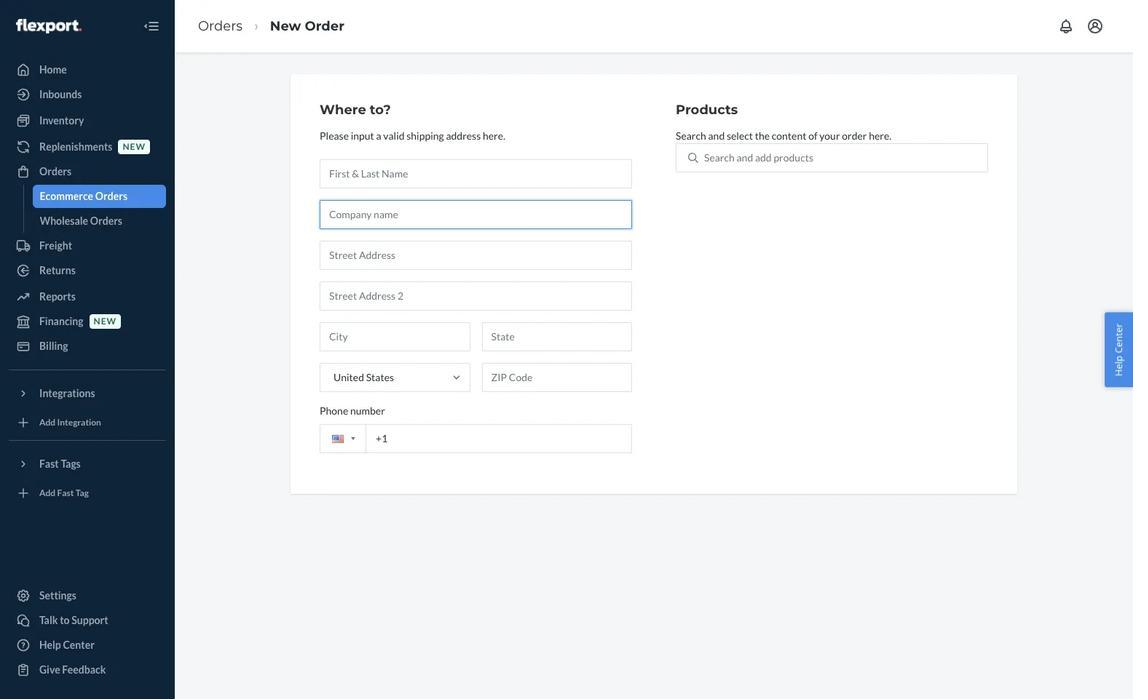 Task type: locate. For each thing, give the bounding box(es) containing it.
search up the search image
[[676, 130, 706, 142]]

number
[[350, 405, 385, 417]]

Street Address 2 text field
[[320, 282, 632, 311]]

fast tags
[[39, 458, 81, 471]]

order
[[842, 130, 867, 142]]

0 vertical spatial add
[[39, 418, 56, 429]]

1 vertical spatial and
[[737, 151, 753, 164]]

united states
[[334, 371, 394, 384]]

select
[[727, 130, 753, 142]]

0 horizontal spatial center
[[63, 640, 95, 652]]

orders inside breadcrumbs navigation
[[198, 18, 243, 34]]

phone number
[[320, 405, 385, 417]]

1 horizontal spatial help
[[1113, 356, 1126, 376]]

add left integration
[[39, 418, 56, 429]]

center inside button
[[1113, 324, 1126, 353]]

search and select the content of your order here.
[[676, 130, 892, 142]]

orders
[[198, 18, 243, 34], [39, 165, 72, 178], [95, 190, 127, 202], [90, 215, 122, 227]]

tag
[[76, 488, 89, 499]]

1 here. from the left
[[483, 130, 506, 142]]

add down 'fast tags' at the left bottom of page
[[39, 488, 56, 499]]

0 vertical spatial fast
[[39, 458, 59, 471]]

0 horizontal spatial help
[[39, 640, 61, 652]]

1 vertical spatial orders link
[[9, 160, 166, 184]]

orders link
[[198, 18, 243, 34], [9, 160, 166, 184]]

1 horizontal spatial here.
[[869, 130, 892, 142]]

0 horizontal spatial here.
[[483, 130, 506, 142]]

search
[[676, 130, 706, 142], [704, 151, 735, 164]]

help center
[[1113, 324, 1126, 376], [39, 640, 95, 652]]

fast left tags
[[39, 458, 59, 471]]

reports
[[39, 291, 76, 303]]

0 horizontal spatial help center
[[39, 640, 95, 652]]

here. right the address
[[483, 130, 506, 142]]

0 horizontal spatial orders link
[[9, 160, 166, 184]]

please
[[320, 130, 349, 142]]

here.
[[483, 130, 506, 142], [869, 130, 892, 142]]

give feedback button
[[9, 659, 166, 683]]

help center button
[[1105, 313, 1133, 387]]

add integration
[[39, 418, 101, 429]]

and
[[708, 130, 725, 142], [737, 151, 753, 164]]

orders down ecommerce orders link
[[90, 215, 122, 227]]

fast
[[39, 458, 59, 471], [57, 488, 74, 499]]

fast left tag
[[57, 488, 74, 499]]

search image
[[688, 153, 699, 163]]

united
[[334, 371, 364, 384]]

1 horizontal spatial new
[[123, 142, 146, 153]]

content
[[772, 130, 807, 142]]

help center inside button
[[1113, 324, 1126, 376]]

support
[[72, 615, 108, 627]]

new order link
[[270, 18, 344, 34]]

0 horizontal spatial and
[[708, 130, 725, 142]]

center
[[1113, 324, 1126, 353], [63, 640, 95, 652]]

0 vertical spatial center
[[1113, 324, 1126, 353]]

add
[[39, 418, 56, 429], [39, 488, 56, 499]]

new down reports link
[[94, 316, 117, 327]]

ecommerce orders
[[40, 190, 127, 202]]

1 vertical spatial new
[[94, 316, 117, 327]]

help
[[1113, 356, 1126, 376], [39, 640, 61, 652]]

close navigation image
[[143, 17, 160, 35]]

1 horizontal spatial help center
[[1113, 324, 1126, 376]]

and left select
[[708, 130, 725, 142]]

orders left new
[[198, 18, 243, 34]]

help center link
[[9, 634, 166, 658]]

0 vertical spatial search
[[676, 130, 706, 142]]

2 add from the top
[[39, 488, 56, 499]]

add for add integration
[[39, 418, 56, 429]]

order
[[305, 18, 344, 34]]

orders link up ecommerce orders at left top
[[9, 160, 166, 184]]

new for financing
[[94, 316, 117, 327]]

and left add
[[737, 151, 753, 164]]

help inside button
[[1113, 356, 1126, 376]]

new for replenishments
[[123, 142, 146, 153]]

to
[[60, 615, 70, 627]]

breadcrumbs navigation
[[186, 5, 356, 48]]

0 vertical spatial help
[[1113, 356, 1126, 376]]

1 vertical spatial fast
[[57, 488, 74, 499]]

new down inventory link
[[123, 142, 146, 153]]

and for add
[[737, 151, 753, 164]]

0 vertical spatial new
[[123, 142, 146, 153]]

1 vertical spatial search
[[704, 151, 735, 164]]

add fast tag link
[[9, 482, 166, 506]]

State text field
[[482, 323, 632, 352]]

returns link
[[9, 259, 166, 283]]

add fast tag
[[39, 488, 89, 499]]

open account menu image
[[1087, 17, 1104, 35]]

inventory
[[39, 114, 84, 127]]

0 vertical spatial orders link
[[198, 18, 243, 34]]

fast tags button
[[9, 453, 166, 476]]

1 vertical spatial help center
[[39, 640, 95, 652]]

financing
[[39, 315, 83, 328]]

here. right order
[[869, 130, 892, 142]]

1 vertical spatial help
[[39, 640, 61, 652]]

united states: + 1 image
[[351, 438, 355, 441]]

0 vertical spatial and
[[708, 130, 725, 142]]

settings link
[[9, 585, 166, 608]]

reports link
[[9, 286, 166, 309]]

orders up wholesale orders link
[[95, 190, 127, 202]]

wholesale
[[40, 215, 88, 227]]

talk to support button
[[9, 610, 166, 633]]

1 horizontal spatial center
[[1113, 324, 1126, 353]]

search right the search image
[[704, 151, 735, 164]]

1 horizontal spatial and
[[737, 151, 753, 164]]

returns
[[39, 264, 76, 277]]

orders link left new
[[198, 18, 243, 34]]

fast inside dropdown button
[[39, 458, 59, 471]]

replenishments
[[39, 141, 113, 153]]

0 horizontal spatial new
[[94, 316, 117, 327]]

1 add from the top
[[39, 418, 56, 429]]

1 vertical spatial add
[[39, 488, 56, 499]]

0 vertical spatial help center
[[1113, 324, 1126, 376]]

new
[[123, 142, 146, 153], [94, 316, 117, 327]]

1 horizontal spatial orders link
[[198, 18, 243, 34]]

ZIP Code text field
[[482, 363, 632, 392]]



Task type: describe. For each thing, give the bounding box(es) containing it.
freight
[[39, 240, 72, 252]]

of
[[809, 130, 818, 142]]

please input a valid shipping address here.
[[320, 130, 506, 142]]

tags
[[61, 458, 81, 471]]

integration
[[57, 418, 101, 429]]

a
[[376, 130, 381, 142]]

inbounds link
[[9, 83, 166, 106]]

give feedback
[[39, 664, 106, 677]]

ecommerce
[[40, 190, 93, 202]]

City text field
[[320, 323, 470, 352]]

phone
[[320, 405, 348, 417]]

inbounds
[[39, 88, 82, 101]]

home
[[39, 63, 67, 76]]

the
[[755, 130, 770, 142]]

wholesale orders link
[[32, 210, 166, 233]]

Street Address text field
[[320, 241, 632, 270]]

add
[[755, 151, 772, 164]]

talk
[[39, 615, 58, 627]]

new
[[270, 18, 301, 34]]

your
[[820, 130, 840, 142]]

and for select
[[708, 130, 725, 142]]

input
[[351, 130, 374, 142]]

add for add fast tag
[[39, 488, 56, 499]]

where to?
[[320, 102, 391, 118]]

open notifications image
[[1058, 17, 1075, 35]]

give
[[39, 664, 60, 677]]

search for search and add products
[[704, 151, 735, 164]]

2 here. from the left
[[869, 130, 892, 142]]

states
[[366, 371, 394, 384]]

integrations button
[[9, 382, 166, 406]]

1 (702) 123-4567 telephone field
[[320, 425, 632, 454]]

search and add products
[[704, 151, 814, 164]]

add integration link
[[9, 412, 166, 435]]

wholesale orders
[[40, 215, 122, 227]]

freight link
[[9, 235, 166, 258]]

flexport logo image
[[16, 19, 81, 33]]

orders inside wholesale orders link
[[90, 215, 122, 227]]

new order
[[270, 18, 344, 34]]

Company name text field
[[320, 200, 632, 229]]

ecommerce orders link
[[32, 185, 166, 208]]

billing link
[[9, 335, 166, 358]]

First & Last Name text field
[[320, 159, 632, 189]]

settings
[[39, 590, 76, 602]]

products
[[676, 102, 738, 118]]

search for search and select the content of your order here.
[[676, 130, 706, 142]]

to?
[[370, 102, 391, 118]]

shipping
[[407, 130, 444, 142]]

products
[[774, 151, 814, 164]]

address
[[446, 130, 481, 142]]

orders up ecommerce
[[39, 165, 72, 178]]

billing
[[39, 340, 68, 353]]

talk to support
[[39, 615, 108, 627]]

feedback
[[62, 664, 106, 677]]

orders inside ecommerce orders link
[[95, 190, 127, 202]]

valid
[[383, 130, 405, 142]]

inventory link
[[9, 109, 166, 133]]

1 vertical spatial center
[[63, 640, 95, 652]]

integrations
[[39, 388, 95, 400]]

home link
[[9, 58, 166, 82]]

where
[[320, 102, 366, 118]]



Task type: vqa. For each thing, say whether or not it's contained in the screenshot.
Orders 'link' inside the the breadcrumbs navigation
no



